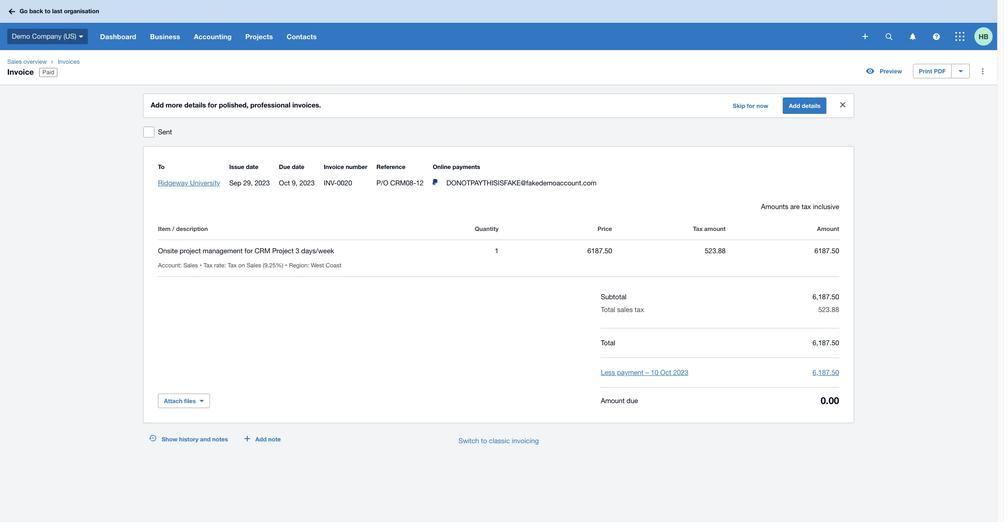 Task type: describe. For each thing, give the bounding box(es) containing it.
1 horizontal spatial svg image
[[886, 33, 893, 40]]

coast
[[326, 262, 342, 269]]

notes
[[212, 436, 228, 443]]

(9.25%)
[[263, 262, 283, 269]]

0020
[[337, 179, 352, 187]]

oct 9, 2023
[[279, 179, 315, 187]]

polished,
[[219, 101, 249, 109]]

hb button
[[975, 23, 998, 50]]

523.88 cell
[[612, 246, 726, 256]]

region : west coast
[[289, 262, 342, 269]]

cell containing account
[[158, 262, 204, 269]]

ridgeway university link
[[158, 179, 220, 187]]

crm
[[255, 247, 270, 255]]

row containing onsite project management for crm project 3 days/week
[[158, 240, 840, 277]]

inclusive
[[813, 203, 840, 210]]

0 horizontal spatial sales
[[7, 58, 22, 65]]

for for onsite project management for crm project 3 days/week
[[245, 247, 253, 255]]

print pdf
[[919, 67, 946, 75]]

hb
[[979, 32, 989, 40]]

attach files
[[164, 397, 196, 405]]

due date
[[279, 163, 305, 170]]

projects button
[[239, 23, 280, 50]]

invoice for invoice number
[[324, 163, 344, 170]]

business button
[[143, 23, 187, 50]]

go back to last organisation
[[20, 7, 99, 15]]

cell containing region
[[289, 262, 345, 269]]

3
[[296, 247, 299, 255]]

paid
[[42, 69, 54, 76]]

switch to classic invoicing button
[[451, 432, 546, 450]]

contacts button
[[280, 23, 324, 50]]

company
[[32, 32, 62, 40]]

now
[[757, 102, 769, 109]]

switch to classic invoicing
[[459, 437, 539, 445]]

rate
[[214, 262, 224, 269]]

account
[[158, 262, 180, 269]]

sep
[[229, 179, 241, 187]]

professional
[[250, 101, 291, 109]]

payment
[[617, 369, 644, 376]]

demo
[[12, 32, 30, 40]]

show history and notes button
[[144, 432, 234, 446]]

to inside go back to last organisation link
[[45, 7, 51, 15]]

1 horizontal spatial tax
[[228, 262, 237, 269]]

29,
[[243, 179, 253, 187]]

tax rate : tax on sales (9.25%)
[[204, 262, 283, 269]]

amount column header
[[726, 223, 840, 234]]

navigation containing dashboard
[[93, 23, 856, 50]]

due
[[627, 397, 638, 404]]

for inside button
[[747, 102, 755, 109]]

online
[[433, 163, 451, 170]]

1 6187.50 cell from the left
[[499, 246, 612, 256]]

tax for sales
[[635, 306, 644, 313]]

print pdf button
[[913, 64, 952, 78]]

business
[[150, 32, 180, 41]]

: for region
[[308, 262, 309, 269]]

inv-0020
[[324, 179, 352, 187]]

onsite
[[158, 247, 178, 255]]

add more details for polished, professional invoices. status
[[143, 94, 854, 118]]

date for 29,
[[246, 163, 258, 170]]

2023 for sep 29, 2023
[[255, 179, 270, 187]]

10
[[651, 369, 659, 376]]

p/o crm08-12
[[377, 179, 424, 187]]

add details button
[[783, 97, 827, 114]]

2 horizontal spatial sales
[[247, 262, 261, 269]]

number
[[346, 163, 368, 170]]

2 : from the left
[[224, 262, 226, 269]]

donotpaythisisfake@fakedemoaccount.com
[[447, 179, 597, 187]]

amounts are tax inclusive
[[761, 203, 840, 210]]

0 horizontal spatial oct
[[279, 179, 290, 187]]

sep 29, 2023
[[229, 179, 270, 187]]

go back to last organisation link
[[5, 3, 105, 19]]

quantity
[[475, 225, 499, 232]]

ridgeway
[[158, 179, 188, 187]]

1 cell
[[385, 246, 499, 256]]

last
[[52, 7, 62, 15]]

item
[[158, 225, 171, 232]]

overview
[[23, 58, 47, 65]]

west
[[311, 262, 324, 269]]

add for add note
[[255, 436, 267, 443]]

tax for tax amount
[[693, 225, 703, 232]]

switch
[[459, 437, 479, 445]]

online payments
[[433, 163, 480, 170]]

history
[[179, 436, 198, 443]]

add for add more details for polished, professional invoices.
[[151, 101, 164, 109]]

tax for tax rate : tax on sales (9.25%)
[[204, 262, 213, 269]]

6,187.50 for total
[[813, 339, 840, 347]]

are
[[791, 203, 800, 210]]

total for total sales tax
[[601, 306, 615, 313]]

invoices.
[[292, 101, 321, 109]]

go
[[20, 7, 28, 15]]

invoicing
[[512, 437, 539, 445]]

tax amount column header
[[612, 223, 726, 234]]

0 horizontal spatial svg image
[[863, 34, 868, 39]]

sales overview link
[[4, 57, 51, 67]]

classic
[[489, 437, 510, 445]]

details inside button
[[802, 102, 821, 109]]

payments
[[453, 163, 480, 170]]

to inside switch to classic invoicing button
[[481, 437, 487, 445]]



Task type: locate. For each thing, give the bounding box(es) containing it.
svg image up preview button
[[863, 34, 868, 39]]

sales left overview
[[7, 58, 22, 65]]

1 cell from the left
[[158, 262, 204, 269]]

/
[[172, 225, 175, 232]]

amount inside column header
[[817, 225, 840, 232]]

6187.50 down 'inclusive'
[[815, 247, 840, 255]]

6187.50 down 'price'
[[588, 247, 612, 255]]

item / description
[[158, 225, 208, 232]]

0 vertical spatial tax
[[802, 203, 811, 210]]

12
[[416, 179, 424, 187]]

add details
[[789, 102, 821, 109]]

svg image left hb
[[956, 32, 965, 41]]

less
[[601, 369, 615, 376]]

0 vertical spatial total
[[601, 306, 615, 313]]

demo company (us)
[[12, 32, 76, 40]]

more
[[166, 101, 183, 109]]

1 horizontal spatial amount
[[817, 225, 840, 232]]

close image
[[834, 96, 852, 114]]

oct
[[279, 179, 290, 187], [661, 369, 672, 376]]

sales overview
[[7, 58, 47, 65]]

row containing item / description
[[158, 223, 840, 240]]

tax left rate
[[204, 262, 213, 269]]

1 vertical spatial 523.88
[[819, 306, 840, 313]]

0 horizontal spatial date
[[246, 163, 258, 170]]

: for account
[[180, 262, 182, 269]]

tax
[[693, 225, 703, 232], [204, 262, 213, 269], [228, 262, 237, 269]]

1 vertical spatial invoice
[[324, 163, 344, 170]]

1 vertical spatial total
[[601, 339, 615, 347]]

0 horizontal spatial tax
[[204, 262, 213, 269]]

date right issue on the left
[[246, 163, 258, 170]]

to
[[45, 7, 51, 15], [481, 437, 487, 445]]

6,187.50 link
[[813, 369, 840, 376]]

tax for are
[[802, 203, 811, 210]]

for left polished,
[[208, 101, 217, 109]]

for left crm
[[245, 247, 253, 255]]

1 horizontal spatial 2023
[[300, 179, 315, 187]]

projects
[[245, 32, 273, 41]]

table
[[158, 212, 840, 277]]

for inside cell
[[245, 247, 253, 255]]

0 horizontal spatial 2023
[[255, 179, 270, 187]]

back
[[29, 7, 43, 15]]

preview button
[[861, 64, 908, 78]]

for left now
[[747, 102, 755, 109]]

svg image up print pdf button
[[910, 33, 916, 40]]

1 vertical spatial amount
[[601, 397, 625, 404]]

dashboard
[[100, 32, 136, 41]]

0 vertical spatial to
[[45, 7, 51, 15]]

1 horizontal spatial date
[[292, 163, 305, 170]]

for
[[208, 101, 217, 109], [747, 102, 755, 109], [245, 247, 253, 255]]

price column header
[[499, 223, 612, 234]]

2 horizontal spatial svg image
[[956, 32, 965, 41]]

0 horizontal spatial 6187.50 cell
[[499, 246, 612, 256]]

invoice
[[7, 67, 34, 77], [324, 163, 344, 170]]

2 6187.50 from the left
[[815, 247, 840, 255]]

1 vertical spatial row
[[158, 240, 840, 277]]

3 6,187.50 from the top
[[813, 369, 840, 376]]

1 horizontal spatial sales
[[183, 262, 198, 269]]

2 date from the left
[[292, 163, 305, 170]]

2 horizontal spatial add
[[789, 102, 801, 109]]

svg image
[[956, 32, 965, 41], [886, 33, 893, 40], [863, 34, 868, 39]]

6187.50 for first 6187.50 cell from right
[[815, 247, 840, 255]]

cell
[[158, 262, 204, 269], [204, 262, 289, 269], [289, 262, 345, 269]]

1 horizontal spatial 6187.50 cell
[[726, 246, 840, 256]]

1 vertical spatial oct
[[661, 369, 672, 376]]

1 horizontal spatial for
[[245, 247, 253, 255]]

invoice up inv-
[[324, 163, 344, 170]]

1 : from the left
[[180, 262, 182, 269]]

dashboard link
[[93, 23, 143, 50]]

3 cell from the left
[[289, 262, 345, 269]]

pdf
[[934, 67, 946, 75]]

6,187.50 for subtotal
[[813, 293, 840, 301]]

accounting button
[[187, 23, 239, 50]]

2 total from the top
[[601, 339, 615, 347]]

oct left 9,
[[279, 179, 290, 187]]

university
[[190, 179, 220, 187]]

2023 for oct 9, 2023
[[300, 179, 315, 187]]

amount for amount
[[817, 225, 840, 232]]

0 vertical spatial amount
[[817, 225, 840, 232]]

for for add more details for polished, professional invoices.
[[208, 101, 217, 109]]

: left west
[[308, 262, 309, 269]]

and
[[200, 436, 211, 443]]

add right now
[[789, 102, 801, 109]]

2 vertical spatial 6,187.50
[[813, 369, 840, 376]]

sales right on
[[247, 262, 261, 269]]

row
[[158, 223, 840, 240], [158, 240, 840, 277]]

skip for now
[[733, 102, 769, 109]]

2 horizontal spatial for
[[747, 102, 755, 109]]

tax right are
[[802, 203, 811, 210]]

1 horizontal spatial :
[[224, 262, 226, 269]]

total for total
[[601, 339, 615, 347]]

svg image up pdf
[[933, 33, 940, 40]]

1 horizontal spatial to
[[481, 437, 487, 445]]

0 vertical spatial 6,187.50
[[813, 293, 840, 301]]

invoice number
[[324, 163, 368, 170]]

days/week
[[301, 247, 334, 255]]

2 horizontal spatial 2023
[[673, 369, 689, 376]]

more invoice options image
[[974, 62, 992, 80]]

6187.50 cell
[[499, 246, 612, 256], [726, 246, 840, 256]]

skip for now button
[[728, 98, 774, 113]]

0 horizontal spatial add
[[151, 101, 164, 109]]

tax left on
[[228, 262, 237, 269]]

6187.50 cell down amount column header
[[726, 246, 840, 256]]

1 date from the left
[[246, 163, 258, 170]]

cell containing tax rate
[[204, 262, 289, 269]]

to left last
[[45, 7, 51, 15]]

: down management
[[224, 262, 226, 269]]

2023 right 10
[[673, 369, 689, 376]]

banner containing hb
[[0, 0, 998, 50]]

(us)
[[63, 32, 76, 40]]

1 horizontal spatial details
[[802, 102, 821, 109]]

row up 1
[[158, 223, 840, 240]]

issue
[[229, 163, 244, 170]]

svg image inside go back to last organisation link
[[9, 8, 15, 14]]

less payment – 10 oct 2023
[[601, 369, 689, 376]]

show
[[162, 436, 178, 443]]

details left close "image"
[[802, 102, 821, 109]]

skip
[[733, 102, 746, 109]]

0 vertical spatial oct
[[279, 179, 290, 187]]

cell down "onsite project management for crm project 3 days/week"
[[204, 262, 289, 269]]

navigation
[[93, 23, 856, 50]]

sales
[[617, 306, 633, 313]]

invoices link
[[54, 57, 83, 67]]

6187.50 cell down the price column header
[[499, 246, 612, 256]]

date for 9,
[[292, 163, 305, 170]]

cell down project on the top left of page
[[158, 262, 204, 269]]

to
[[158, 163, 165, 170]]

0 horizontal spatial tax
[[635, 306, 644, 313]]

onsite project management for crm project 3 days/week
[[158, 247, 334, 255]]

tax inside tax amount column header
[[693, 225, 703, 232]]

amount left due
[[601, 397, 625, 404]]

0 horizontal spatial amount
[[601, 397, 625, 404]]

note
[[268, 436, 281, 443]]

0 vertical spatial 523.88
[[705, 247, 726, 255]]

1 horizontal spatial 6187.50
[[815, 247, 840, 255]]

0 vertical spatial row
[[158, 223, 840, 240]]

oct right 10
[[661, 369, 672, 376]]

1 vertical spatial to
[[481, 437, 487, 445]]

project
[[272, 247, 294, 255]]

onsite project management for crm project 3 days/week cell
[[158, 246, 385, 256]]

cell down days/week
[[289, 262, 345, 269]]

issue date
[[229, 163, 258, 170]]

svg image inside demo company (us) popup button
[[79, 35, 83, 38]]

tax amount
[[693, 225, 726, 232]]

add for add details
[[789, 102, 801, 109]]

1 horizontal spatial oct
[[661, 369, 672, 376]]

invoice down the sales overview link at the left top of the page
[[7, 67, 34, 77]]

details right more
[[184, 101, 206, 109]]

2023 right 29,
[[255, 179, 270, 187]]

amount down 'inclusive'
[[817, 225, 840, 232]]

banner
[[0, 0, 998, 50]]

sales down project on the top left of page
[[183, 262, 198, 269]]

tax right sales
[[635, 306, 644, 313]]

add left more
[[151, 101, 164, 109]]

add more details for polished, professional invoices.
[[151, 101, 321, 109]]

item / description column header
[[158, 223, 385, 234]]

add left the "note"
[[255, 436, 267, 443]]

inv-
[[324, 179, 337, 187]]

contacts
[[287, 32, 317, 41]]

0 horizontal spatial to
[[45, 7, 51, 15]]

1 horizontal spatial invoice
[[324, 163, 344, 170]]

invoices
[[58, 58, 80, 65]]

add note button
[[239, 432, 286, 446]]

p/o
[[377, 179, 389, 187]]

2 horizontal spatial :
[[308, 262, 309, 269]]

–
[[646, 369, 649, 376]]

amount for amount due
[[601, 397, 625, 404]]

attach files button
[[158, 394, 210, 408]]

table containing onsite project management for crm project 3 days/week
[[158, 212, 840, 277]]

6187.50 for 2nd 6187.50 cell from the right
[[588, 247, 612, 255]]

preview
[[880, 67, 902, 75]]

files
[[184, 397, 196, 405]]

1 row from the top
[[158, 223, 840, 240]]

3 : from the left
[[308, 262, 309, 269]]

svg image
[[9, 8, 15, 14], [910, 33, 916, 40], [933, 33, 940, 40], [79, 35, 83, 38]]

1 6,187.50 from the top
[[813, 293, 840, 301]]

print
[[919, 67, 933, 75]]

sent
[[158, 128, 172, 136]]

amount due
[[601, 397, 638, 404]]

quantity column header
[[385, 223, 499, 234]]

0 vertical spatial invoice
[[7, 67, 34, 77]]

1 horizontal spatial tax
[[802, 203, 811, 210]]

6,187.50
[[813, 293, 840, 301], [813, 339, 840, 347], [813, 369, 840, 376]]

2 horizontal spatial tax
[[693, 225, 703, 232]]

to right switch
[[481, 437, 487, 445]]

total up less
[[601, 339, 615, 347]]

523.88
[[705, 247, 726, 255], [819, 306, 840, 313]]

1 horizontal spatial 523.88
[[819, 306, 840, 313]]

2 6187.50 cell from the left
[[726, 246, 840, 256]]

1 total from the top
[[601, 306, 615, 313]]

2023
[[255, 179, 270, 187], [300, 179, 315, 187], [673, 369, 689, 376]]

due
[[279, 163, 290, 170]]

1 6187.50 from the left
[[588, 247, 612, 255]]

details
[[184, 101, 206, 109], [802, 102, 821, 109]]

2023 right 9,
[[300, 179, 315, 187]]

1 vertical spatial 6,187.50
[[813, 339, 840, 347]]

1 vertical spatial tax
[[635, 306, 644, 313]]

organisation
[[64, 7, 99, 15]]

1 horizontal spatial add
[[255, 436, 267, 443]]

0 horizontal spatial for
[[208, 101, 217, 109]]

total sales tax
[[601, 306, 644, 313]]

523.88 inside cell
[[705, 247, 726, 255]]

attach
[[164, 397, 183, 405]]

svg image right the (us)
[[79, 35, 83, 38]]

region
[[289, 262, 308, 269]]

tax left the amount
[[693, 225, 703, 232]]

1
[[495, 247, 499, 255]]

: down project on the top left of page
[[180, 262, 182, 269]]

2 6,187.50 from the top
[[813, 339, 840, 347]]

0 horizontal spatial :
[[180, 262, 182, 269]]

description
[[176, 225, 208, 232]]

svg image up preview
[[886, 33, 893, 40]]

0 horizontal spatial 523.88
[[705, 247, 726, 255]]

subtotal
[[601, 293, 627, 301]]

total down subtotal
[[601, 306, 615, 313]]

row down quantity
[[158, 240, 840, 277]]

0 horizontal spatial invoice
[[7, 67, 34, 77]]

crm08-
[[390, 179, 416, 187]]

2 cell from the left
[[204, 262, 289, 269]]

2 row from the top
[[158, 240, 840, 277]]

reference
[[377, 163, 406, 170]]

date right 'due'
[[292, 163, 305, 170]]

0 horizontal spatial details
[[184, 101, 206, 109]]

invoice for invoice
[[7, 67, 34, 77]]

svg image left go
[[9, 8, 15, 14]]

0 horizontal spatial 6187.50
[[588, 247, 612, 255]]



Task type: vqa. For each thing, say whether or not it's contained in the screenshot.


